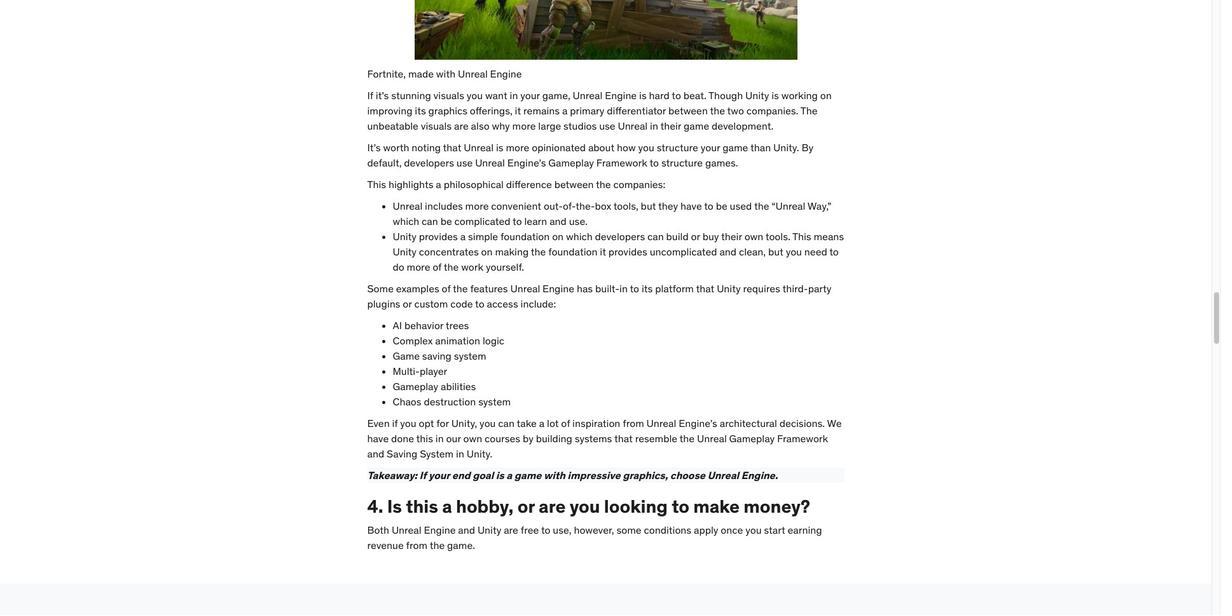 Task type: describe. For each thing, give the bounding box(es) containing it.
0 horizontal spatial be
[[441, 215, 452, 228]]

how
[[617, 141, 636, 154]]

however,
[[574, 524, 615, 537]]

ai
[[393, 319, 402, 332]]

unreal includes more convenient out-of-the-box tools, but they have to be used the "unreal way," which can be complicated to learn and use. unity provides a simple foundation on which developers can build or buy their own tools. this means unity concentrates on making the foundation it provides uncomplicated and clean, but you need to do more of the work yourself.
[[393, 200, 845, 273]]

do
[[393, 261, 405, 273]]

unity,
[[452, 417, 477, 430]]

features
[[471, 282, 508, 295]]

building
[[536, 432, 573, 445]]

destruction
[[424, 396, 476, 408]]

unity. inside it's worth noting that unreal is more opinionated about how you structure your game than unity. by default, developers use unreal engine's gameplay framework to structure games.
[[774, 141, 800, 154]]

you inside if it's stunning visuals you want in your game, unreal engine is hard to beat. though unity is working on improving its graphics offerings, it remains a primary differentiator between the two companies. the unbeatable visuals are also why more large studios use unreal in their game development.
[[467, 89, 483, 102]]

0 horizontal spatial your
[[429, 469, 450, 482]]

takeaway:
[[367, 469, 417, 482]]

it's
[[376, 89, 389, 102]]

decisions.
[[780, 417, 825, 430]]

box
[[595, 200, 612, 212]]

you up the "courses"
[[480, 417, 496, 430]]

own inside unreal includes more convenient out-of-the-box tools, but they have to be used the "unreal way," which can be complicated to learn and use. unity provides a simple foundation on which developers can build or buy their own tools. this means unity concentrates on making the foundation it provides uncomplicated and clean, but you need to do more of the work yourself.
[[745, 230, 764, 243]]

in inside some examples of the features unreal engine has built-in to its platform that unity requires third-party plugins or custom code to access include:
[[620, 282, 628, 295]]

to down means
[[830, 245, 839, 258]]

the inside even if you opt for unity, you can take a lot of inspiration from unreal engine's architectural decisions. we have done this in our own courses by building systems that resemble the unreal gameplay framework and saving system in unity.
[[680, 432, 695, 445]]

about
[[589, 141, 615, 154]]

or inside some examples of the features unreal engine has built-in to its platform that unity requires third-party plugins or custom code to access include:
[[403, 298, 412, 310]]

earning
[[788, 524, 823, 537]]

default,
[[367, 156, 402, 169]]

0 vertical spatial with
[[436, 67, 456, 80]]

stunning
[[392, 89, 431, 102]]

unreal up primary
[[573, 89, 603, 102]]

have inside unreal includes more convenient out-of-the-box tools, but they have to be used the "unreal way," which can be complicated to learn and use. unity provides a simple foundation on which developers can build or buy their own tools. this means unity concentrates on making the foundation it provides uncomplicated and clean, but you need to do more of the work yourself.
[[681, 200, 702, 212]]

that inside it's worth noting that unreal is more opinionated about how you structure your game than unity. by default, developers use unreal engine's gameplay framework to structure games.
[[443, 141, 462, 154]]

chaos
[[393, 396, 422, 408]]

hard
[[649, 89, 670, 102]]

1 vertical spatial visuals
[[421, 119, 452, 132]]

1 vertical spatial system
[[479, 396, 511, 408]]

choose
[[671, 469, 706, 482]]

4. is this a hobby, or are you looking to make money? both unreal engine and unity are free to use, however, some conditions apply once you start earning revenue from the game.
[[367, 495, 823, 552]]

to up buy
[[705, 200, 714, 212]]

engine up want
[[490, 67, 522, 80]]

it inside if it's stunning visuals you want in your game, unreal engine is hard to beat. though unity is working on improving its graphics offerings, it remains a primary differentiator between the two companies. the unbeatable visuals are also why more large studios use unreal in their game development.
[[515, 104, 521, 117]]

revenue
[[367, 540, 404, 552]]

on inside if it's stunning visuals you want in your game, unreal engine is hard to beat. though unity is working on improving its graphics offerings, it remains a primary differentiator between the two companies. the unbeatable visuals are also why more large studios use unreal in their game development.
[[821, 89, 832, 102]]

work
[[461, 261, 484, 273]]

0 vertical spatial visuals
[[434, 89, 465, 102]]

than
[[751, 141, 771, 154]]

fortnite, made with unreal engine
[[367, 67, 522, 80]]

are inside if it's stunning visuals you want in your game, unreal engine is hard to beat. though unity is working on improving its graphics offerings, it remains a primary differentiator between the two companies. the unbeatable visuals are also why more large studios use unreal in their game development.
[[454, 119, 469, 132]]

ai behavior trees complex animation logic game saving system multi-player gameplay abilities chaos destruction system
[[393, 319, 511, 408]]

to inside if it's stunning visuals you want in your game, unreal engine is hard to beat. though unity is working on improving its graphics offerings, it remains a primary differentiator between the two companies. the unbeatable visuals are also why more large studios use unreal in their game development.
[[672, 89, 681, 102]]

engine.
[[742, 469, 778, 482]]

by
[[802, 141, 814, 154]]

examples
[[396, 282, 440, 295]]

why
[[492, 119, 510, 132]]

a inside even if you opt for unity, you can take a lot of inspiration from unreal engine's architectural decisions. we have done this in our own courses by building systems that resemble the unreal gameplay framework and saving system in unity.
[[539, 417, 545, 430]]

the right used
[[755, 200, 770, 212]]

unity inside '4. is this a hobby, or are you looking to make money? both unreal engine and unity are free to use, however, some conditions apply once you start earning revenue from the game.'
[[478, 524, 502, 537]]

unreal inside unreal includes more convenient out-of-the-box tools, but they have to be used the "unreal way," which can be complicated to learn and use. unity provides a simple foundation on which developers can build or buy their own tools. this means unity concentrates on making the foundation it provides uncomplicated and clean, but you need to do more of the work yourself.
[[393, 200, 423, 212]]

yourself.
[[486, 261, 524, 273]]

game inside if it's stunning visuals you want in your game, unreal engine is hard to beat. though unity is working on improving its graphics offerings, it remains a primary differentiator between the two companies. the unbeatable visuals are also why more large studios use unreal in their game development.
[[684, 119, 710, 132]]

use inside it's worth noting that unreal is more opinionated about how you structure your game than unity. by default, developers use unreal engine's gameplay framework to structure games.
[[457, 156, 473, 169]]

their inside unreal includes more convenient out-of-the-box tools, but they have to be used the "unreal way," which can be complicated to learn and use. unity provides a simple foundation on which developers can build or buy their own tools. this means unity concentrates on making the foundation it provides uncomplicated and clean, but you need to do more of the work yourself.
[[722, 230, 742, 243]]

primary
[[570, 104, 605, 117]]

free
[[521, 524, 539, 537]]

code
[[451, 298, 473, 310]]

that inside some examples of the features unreal engine has built-in to its platform that unity requires third-party plugins or custom code to access include:
[[696, 282, 715, 295]]

or inside '4. is this a hobby, or are you looking to make money? both unreal engine and unity are free to use, however, some conditions apply once you start earning revenue from the game.'
[[518, 495, 535, 518]]

use.
[[569, 215, 588, 228]]

0 horizontal spatial but
[[641, 200, 656, 212]]

to up conditions
[[672, 495, 690, 518]]

difference
[[506, 178, 552, 191]]

developers inside unreal includes more convenient out-of-the-box tools, but they have to be used the "unreal way," which can be complicated to learn and use. unity provides a simple foundation on which developers can build or buy their own tools. this means unity concentrates on making the foundation it provides uncomplicated and clean, but you need to do more of the work yourself.
[[595, 230, 645, 243]]

opt
[[419, 417, 434, 430]]

courses
[[485, 432, 521, 445]]

improving
[[367, 104, 413, 117]]

game.
[[447, 540, 475, 552]]

player
[[420, 365, 448, 378]]

it's
[[367, 141, 381, 154]]

1 horizontal spatial on
[[552, 230, 564, 243]]

from inside '4. is this a hobby, or are you looking to make money? both unreal engine and unity are free to use, however, some conditions apply once you start earning revenue from the game.'
[[406, 540, 428, 552]]

party
[[809, 282, 832, 295]]

it's worth noting that unreal is more opinionated about how you structure your game than unity. by default, developers use unreal engine's gameplay framework to structure games.
[[367, 141, 814, 169]]

unreal up philosophical
[[475, 156, 505, 169]]

1 horizontal spatial but
[[769, 245, 784, 258]]

convenient
[[491, 200, 542, 212]]

to down features
[[475, 298, 485, 310]]

a right goal
[[507, 469, 512, 482]]

gameplay inside even if you opt for unity, you can take a lot of inspiration from unreal engine's architectural decisions. we have done this in our own courses by building systems that resemble the unreal gameplay framework and saving system in unity.
[[730, 432, 775, 445]]

if inside if it's stunning visuals you want in your game, unreal engine is hard to beat. though unity is working on improving its graphics offerings, it remains a primary differentiator between the two companies. the unbeatable visuals are also why more large studios use unreal in their game development.
[[367, 89, 373, 102]]

0 horizontal spatial on
[[481, 245, 493, 258]]

framework inside it's worth noting that unreal is more opinionated about how you structure your game than unity. by default, developers use unreal engine's gameplay framework to structure games.
[[597, 156, 648, 169]]

of inside even if you opt for unity, you can take a lot of inspiration from unreal engine's architectural decisions. we have done this in our own courses by building systems that resemble the unreal gameplay framework and saving system in unity.
[[561, 417, 570, 430]]

is
[[387, 495, 402, 518]]

studios
[[564, 119, 597, 132]]

development.
[[712, 119, 774, 132]]

is up companies.
[[772, 89, 779, 102]]

beat.
[[684, 89, 707, 102]]

build
[[667, 230, 689, 243]]

more inside if it's stunning visuals you want in your game, unreal engine is hard to beat. though unity is working on improving its graphics offerings, it remains a primary differentiator between the two companies. the unbeatable visuals are also why more large studios use unreal in their game development.
[[513, 119, 536, 132]]

philosophical
[[444, 178, 504, 191]]

impressive
[[568, 469, 621, 482]]

1 vertical spatial which
[[566, 230, 593, 243]]

is left hard
[[640, 89, 647, 102]]

if
[[392, 417, 398, 430]]

want
[[486, 89, 508, 102]]

two
[[728, 104, 744, 117]]

1 vertical spatial between
[[555, 178, 594, 191]]

includes
[[425, 200, 463, 212]]

you inside it's worth noting that unreal is more opinionated about how you structure your game than unity. by default, developers use unreal engine's gameplay framework to structure games.
[[639, 141, 655, 154]]

engine's inside it's worth noting that unreal is more opinionated about how you structure your game than unity. by default, developers use unreal engine's gameplay framework to structure games.
[[508, 156, 546, 169]]

1 horizontal spatial are
[[504, 524, 519, 537]]

is right goal
[[496, 469, 504, 482]]

unreal inside '4. is this a hobby, or are you looking to make money? both unreal engine and unity are free to use, however, some conditions apply once you start earning revenue from the game.'
[[392, 524, 422, 537]]

fornite, made with unreal engine image
[[415, 0, 798, 60]]

and inside '4. is this a hobby, or are you looking to make money? both unreal engine and unity are free to use, however, some conditions apply once you start earning revenue from the game.'
[[458, 524, 475, 537]]

also
[[471, 119, 490, 132]]

the inside '4. is this a hobby, or are you looking to make money? both unreal engine and unity are free to use, however, some conditions apply once you start earning revenue from the game.'
[[430, 540, 445, 552]]

0 vertical spatial which
[[393, 215, 420, 228]]

built-
[[596, 282, 620, 295]]

used
[[730, 200, 752, 212]]

more right do
[[407, 261, 430, 273]]

unreal inside some examples of the features unreal engine has built-in to its platform that unity requires third-party plugins or custom code to access include:
[[511, 282, 540, 295]]

2 horizontal spatial are
[[539, 495, 566, 518]]

in right want
[[510, 89, 518, 102]]

0 vertical spatial foundation
[[501, 230, 550, 243]]

to down convenient
[[513, 215, 522, 228]]

simple
[[468, 230, 498, 243]]

this inside '4. is this a hobby, or are you looking to make money? both unreal engine and unity are free to use, however, some conditions apply once you start earning revenue from the game.'
[[406, 495, 438, 518]]

0 horizontal spatial game
[[515, 469, 542, 482]]

0 vertical spatial system
[[454, 350, 487, 362]]

logic
[[483, 334, 505, 347]]

companies.
[[747, 104, 799, 117]]

unity inside if it's stunning visuals you want in your game, unreal engine is hard to beat. though unity is working on improving its graphics offerings, it remains a primary differentiator between the two companies. the unbeatable visuals are also why more large studios use unreal in their game development.
[[746, 89, 770, 102]]

and down out- on the top left of the page
[[550, 215, 567, 228]]

even
[[367, 417, 390, 430]]

lot
[[547, 417, 559, 430]]

our
[[446, 432, 461, 445]]

"unreal
[[772, 200, 806, 212]]

the up box
[[596, 178, 611, 191]]

1 vertical spatial can
[[648, 230, 664, 243]]

architectural
[[720, 417, 778, 430]]

a inside '4. is this a hobby, or are you looking to make money? both unreal engine and unity are free to use, however, some conditions apply once you start earning revenue from the game.'
[[442, 495, 452, 518]]

and inside even if you opt for unity, you can take a lot of inspiration from unreal engine's architectural decisions. we have done this in our own courses by building systems that resemble the unreal gameplay framework and saving system in unity.
[[367, 448, 384, 460]]

both
[[367, 524, 389, 537]]

opinionated
[[532, 141, 586, 154]]

own inside even if you opt for unity, you can take a lot of inspiration from unreal engine's architectural decisions. we have done this in our own courses by building systems that resemble the unreal gameplay framework and saving system in unity.
[[464, 432, 482, 445]]

abilities
[[441, 380, 476, 393]]

you inside unreal includes more convenient out-of-the-box tools, but they have to be used the "unreal way," which can be complicated to learn and use. unity provides a simple foundation on which developers can build or buy their own tools. this means unity concentrates on making the foundation it provides uncomplicated and clean, but you need to do more of the work yourself.
[[786, 245, 802, 258]]

apply
[[694, 524, 719, 537]]

to right free at the left of the page
[[541, 524, 551, 537]]

unity. inside even if you opt for unity, you can take a lot of inspiration from unreal engine's architectural decisions. we have done this in our own courses by building systems that resemble the unreal gameplay framework and saving system in unity.
[[467, 448, 493, 460]]

in left the our
[[436, 432, 444, 445]]

the down concentrates
[[444, 261, 459, 273]]

tools,
[[614, 200, 639, 212]]

between inside if it's stunning visuals you want in your game, unreal engine is hard to beat. though unity is working on improving its graphics offerings, it remains a primary differentiator between the two companies. the unbeatable visuals are also why more large studios use unreal in their game development.
[[669, 104, 708, 117]]

is inside it's worth noting that unreal is more opinionated about how you structure your game than unity. by default, developers use unreal engine's gameplay framework to structure games.
[[496, 141, 504, 154]]

engine inside '4. is this a hobby, or are you looking to make money? both unreal engine and unity are free to use, however, some conditions apply once you start earning revenue from the game.'
[[424, 524, 456, 537]]

this inside even if you opt for unity, you can take a lot of inspiration from unreal engine's architectural decisions. we have done this in our own courses by building systems that resemble the unreal gameplay framework and saving system in unity.
[[417, 432, 433, 445]]

has
[[577, 282, 593, 295]]



Task type: locate. For each thing, give the bounding box(es) containing it.
need
[[805, 245, 828, 258]]

0 vertical spatial its
[[415, 104, 426, 117]]

complex
[[393, 334, 433, 347]]

be down includes
[[441, 215, 452, 228]]

animation
[[435, 334, 480, 347]]

and left clean,
[[720, 245, 737, 258]]

have down even at the left of the page
[[367, 432, 389, 445]]

1 horizontal spatial your
[[521, 89, 540, 102]]

1 vertical spatial are
[[539, 495, 566, 518]]

a inside unreal includes more convenient out-of-the-box tools, but they have to be used the "unreal way," which can be complicated to learn and use. unity provides a simple foundation on which developers can build or buy their own tools. this means unity concentrates on making the foundation it provides uncomplicated and clean, but you need to do more of the work yourself.
[[461, 230, 466, 243]]

or left buy
[[691, 230, 701, 243]]

engine inside some examples of the features unreal engine has built-in to its platform that unity requires third-party plugins or custom code to access include:
[[543, 282, 575, 295]]

0 horizontal spatial framework
[[597, 156, 648, 169]]

graphics
[[429, 104, 468, 117]]

1 horizontal spatial which
[[566, 230, 593, 243]]

developers inside it's worth noting that unreal is more opinionated about how you structure your game than unity. by default, developers use unreal engine's gameplay framework to structure games.
[[404, 156, 454, 169]]

the right resemble
[[680, 432, 695, 445]]

1 vertical spatial from
[[406, 540, 428, 552]]

engine's up difference
[[508, 156, 546, 169]]

are up use,
[[539, 495, 566, 518]]

unbeatable
[[367, 119, 419, 132]]

0 vertical spatial of
[[433, 261, 442, 273]]

unreal up include: at the left of page
[[511, 282, 540, 295]]

more right why
[[513, 119, 536, 132]]

means
[[814, 230, 845, 243]]

unreal down architectural
[[697, 432, 727, 445]]

the down though
[[710, 104, 725, 117]]

this inside unreal includes more convenient out-of-the-box tools, but they have to be used the "unreal way," which can be complicated to learn and use. unity provides a simple foundation on which developers can build or buy their own tools. this means unity concentrates on making the foundation it provides uncomplicated and clean, but you need to do more of the work yourself.
[[793, 230, 812, 243]]

you left need
[[786, 245, 802, 258]]

0 vertical spatial are
[[454, 119, 469, 132]]

platform
[[656, 282, 694, 295]]

clean,
[[739, 245, 766, 258]]

0 vertical spatial engine's
[[508, 156, 546, 169]]

plugins
[[367, 298, 401, 310]]

differentiator
[[607, 104, 666, 117]]

you right 'if'
[[400, 417, 417, 430]]

2 vertical spatial or
[[518, 495, 535, 518]]

foundation
[[501, 230, 550, 243], [549, 245, 598, 258]]

1 vertical spatial be
[[441, 215, 452, 228]]

0 horizontal spatial which
[[393, 215, 420, 228]]

or down examples
[[403, 298, 412, 310]]

unreal up want
[[458, 67, 488, 80]]

1 vertical spatial your
[[701, 141, 721, 154]]

their inside if it's stunning visuals you want in your game, unreal engine is hard to beat. though unity is working on improving its graphics offerings, it remains a primary differentiator between the two companies. the unbeatable visuals are also why more large studios use unreal in their game development.
[[661, 119, 682, 132]]

systems
[[575, 432, 612, 445]]

unreal up revenue
[[392, 524, 422, 537]]

but left they
[[641, 200, 656, 212]]

to inside it's worth noting that unreal is more opinionated about how you structure your game than unity. by default, developers use unreal engine's gameplay framework to structure games.
[[650, 156, 659, 169]]

1 horizontal spatial if
[[420, 469, 427, 482]]

unity inside some examples of the features unreal engine has built-in to its platform that unity requires third-party plugins or custom code to access include:
[[717, 282, 741, 295]]

unreal down differentiator
[[618, 119, 648, 132]]

more down why
[[506, 141, 530, 154]]

0 vertical spatial on
[[821, 89, 832, 102]]

large
[[539, 119, 561, 132]]

a inside if it's stunning visuals you want in your game, unreal engine is hard to beat. though unity is working on improving its graphics offerings, it remains a primary differentiator between the two companies. the unbeatable visuals are also why more large studios use unreal in their game development.
[[562, 104, 568, 117]]

start
[[764, 524, 786, 537]]

0 horizontal spatial are
[[454, 119, 469, 132]]

we
[[828, 417, 842, 430]]

2 vertical spatial gameplay
[[730, 432, 775, 445]]

hobby,
[[456, 495, 514, 518]]

0 horizontal spatial between
[[555, 178, 594, 191]]

framework
[[597, 156, 648, 169], [778, 432, 829, 445]]

this
[[367, 178, 386, 191], [793, 230, 812, 243]]

some examples of the features unreal engine has built-in to its platform that unity requires third-party plugins or custom code to access include:
[[367, 282, 832, 310]]

offerings,
[[470, 104, 513, 117]]

your down system
[[429, 469, 450, 482]]

1 vertical spatial on
[[552, 230, 564, 243]]

saving
[[387, 448, 418, 460]]

this highlights a philosophical difference between the companies:
[[367, 178, 668, 191]]

this up need
[[793, 230, 812, 243]]

1 vertical spatial with
[[544, 469, 566, 482]]

foundation down use.
[[549, 245, 598, 258]]

0 horizontal spatial that
[[443, 141, 462, 154]]

engine's left architectural
[[679, 417, 718, 430]]

a down the end
[[442, 495, 452, 518]]

if down system
[[420, 469, 427, 482]]

0 vertical spatial your
[[521, 89, 540, 102]]

framework down decisions.
[[778, 432, 829, 445]]

multi-
[[393, 365, 420, 378]]

its inside some examples of the features unreal engine has built-in to its platform that unity requires third-party plugins or custom code to access include:
[[642, 282, 653, 295]]

1 horizontal spatial own
[[745, 230, 764, 243]]

of-
[[563, 200, 576, 212]]

1 vertical spatial game
[[723, 141, 749, 154]]

1 vertical spatial this
[[406, 495, 438, 518]]

once
[[721, 524, 743, 537]]

it inside unreal includes more convenient out-of-the-box tools, but they have to be used the "unreal way," which can be complicated to learn and use. unity provides a simple foundation on which developers can build or buy their own tools. this means unity concentrates on making the foundation it provides uncomplicated and clean, but you need to do more of the work yourself.
[[600, 245, 606, 258]]

have inside even if you opt for unity, you can take a lot of inspiration from unreal engine's architectural decisions. we have done this in our own courses by building systems that resemble the unreal gameplay framework and saving system in unity.
[[367, 432, 389, 445]]

structure left games.
[[662, 156, 703, 169]]

1 vertical spatial it
[[600, 245, 606, 258]]

developers down tools,
[[595, 230, 645, 243]]

0 horizontal spatial from
[[406, 540, 428, 552]]

unreal
[[458, 67, 488, 80], [573, 89, 603, 102], [618, 119, 648, 132], [464, 141, 494, 154], [475, 156, 505, 169], [393, 200, 423, 212], [511, 282, 540, 295], [647, 417, 677, 430], [697, 432, 727, 445], [708, 469, 739, 482], [392, 524, 422, 537]]

game
[[684, 119, 710, 132], [723, 141, 749, 154], [515, 469, 542, 482]]

2 vertical spatial game
[[515, 469, 542, 482]]

out-
[[544, 200, 563, 212]]

0 vertical spatial structure
[[657, 141, 699, 154]]

a left lot
[[539, 417, 545, 430]]

you right how
[[639, 141, 655, 154]]

or inside unreal includes more convenient out-of-the-box tools, but they have to be used the "unreal way," which can be complicated to learn and use. unity provides a simple foundation on which developers can build or buy their own tools. this means unity concentrates on making the foundation it provides uncomplicated and clean, but you need to do more of the work yourself.
[[691, 230, 701, 243]]

2 horizontal spatial your
[[701, 141, 721, 154]]

of inside some examples of the features unreal engine has built-in to its platform that unity requires third-party plugins or custom code to access include:
[[442, 282, 451, 295]]

1 vertical spatial their
[[722, 230, 742, 243]]

your inside it's worth noting that unreal is more opinionated about how you structure your game than unity. by default, developers use unreal engine's gameplay framework to structure games.
[[701, 141, 721, 154]]

can down includes
[[422, 215, 438, 228]]

0 horizontal spatial engine's
[[508, 156, 546, 169]]

system down animation
[[454, 350, 487, 362]]

its inside if it's stunning visuals you want in your game, unreal engine is hard to beat. though unity is working on improving its graphics offerings, it remains a primary differentiator between the two companies. the unbeatable visuals are also why more large studios use unreal in their game development.
[[415, 104, 426, 117]]

0 horizontal spatial with
[[436, 67, 456, 80]]

1 horizontal spatial provides
[[609, 245, 648, 258]]

engine up differentiator
[[605, 89, 637, 102]]

looking
[[604, 495, 668, 518]]

of down concentrates
[[433, 261, 442, 273]]

foundation down learn
[[501, 230, 550, 243]]

can inside even if you opt for unity, you can take a lot of inspiration from unreal engine's architectural decisions. we have done this in our own courses by building systems that resemble the unreal gameplay framework and saving system in unity.
[[498, 417, 515, 430]]

0 vertical spatial can
[[422, 215, 438, 228]]

0 horizontal spatial own
[[464, 432, 482, 445]]

2 horizontal spatial game
[[723, 141, 749, 154]]

the up code at the left
[[453, 282, 468, 295]]

2 vertical spatial of
[[561, 417, 570, 430]]

you left want
[[467, 89, 483, 102]]

1 horizontal spatial or
[[518, 495, 535, 518]]

use up philosophical
[[457, 156, 473, 169]]

engine's
[[508, 156, 546, 169], [679, 417, 718, 430]]

inspiration
[[573, 417, 621, 430]]

2 horizontal spatial can
[[648, 230, 664, 243]]

0 vertical spatial between
[[669, 104, 708, 117]]

access
[[487, 298, 518, 310]]

0 horizontal spatial or
[[403, 298, 412, 310]]

but down 'tools.'
[[769, 245, 784, 258]]

1 vertical spatial structure
[[662, 156, 703, 169]]

0 horizontal spatial this
[[367, 178, 386, 191]]

in right "has"
[[620, 282, 628, 295]]

a up includes
[[436, 178, 442, 191]]

in down differentiator
[[650, 119, 659, 132]]

0 vertical spatial developers
[[404, 156, 454, 169]]

engine inside if it's stunning visuals you want in your game, unreal engine is hard to beat. though unity is working on improving its graphics offerings, it remains a primary differentiator between the two companies. the unbeatable visuals are also why more large studios use unreal in their game development.
[[605, 89, 637, 102]]

and left saving
[[367, 448, 384, 460]]

0 vertical spatial unity.
[[774, 141, 800, 154]]

you left start on the bottom
[[746, 524, 762, 537]]

money?
[[744, 495, 811, 518]]

the
[[801, 104, 818, 117]]

tools.
[[766, 230, 791, 243]]

more
[[513, 119, 536, 132], [506, 141, 530, 154], [466, 200, 489, 212], [407, 261, 430, 273]]

have right they
[[681, 200, 702, 212]]

gameplay down "opinionated"
[[549, 156, 594, 169]]

your up games.
[[701, 141, 721, 154]]

0 horizontal spatial can
[[422, 215, 438, 228]]

1 vertical spatial engine's
[[679, 417, 718, 430]]

visuals down graphics
[[421, 119, 452, 132]]

noting
[[412, 141, 441, 154]]

which down 'highlights'
[[393, 215, 420, 228]]

even if you opt for unity, you can take a lot of inspiration from unreal engine's architectural decisions. we have done this in our own courses by building systems that resemble the unreal gameplay framework and saving system in unity.
[[367, 417, 842, 460]]

system
[[420, 448, 454, 460]]

that right "systems"
[[615, 432, 633, 445]]

that right the noting
[[443, 141, 462, 154]]

in down the our
[[456, 448, 464, 460]]

1 vertical spatial if
[[420, 469, 427, 482]]

2 horizontal spatial that
[[696, 282, 715, 295]]

1 horizontal spatial from
[[623, 417, 644, 430]]

2 vertical spatial on
[[481, 245, 493, 258]]

between
[[669, 104, 708, 117], [555, 178, 594, 191]]

1 horizontal spatial can
[[498, 417, 515, 430]]

framework inside even if you opt for unity, you can take a lot of inspiration from unreal engine's architectural decisions. we have done this in our own courses by building systems that resemble the unreal gameplay framework and saving system in unity.
[[778, 432, 829, 445]]

on right working
[[821, 89, 832, 102]]

some
[[617, 524, 642, 537]]

0 vertical spatial use
[[600, 119, 616, 132]]

framework down how
[[597, 156, 648, 169]]

to right built-
[[630, 282, 640, 295]]

learn
[[525, 215, 547, 228]]

1 horizontal spatial unity.
[[774, 141, 800, 154]]

1 vertical spatial provides
[[609, 245, 648, 258]]

unity
[[746, 89, 770, 102], [393, 230, 417, 243], [393, 245, 417, 258], [717, 282, 741, 295], [478, 524, 502, 537]]

own up clean,
[[745, 230, 764, 243]]

1 vertical spatial its
[[642, 282, 653, 295]]

2 horizontal spatial on
[[821, 89, 832, 102]]

the
[[710, 104, 725, 117], [596, 178, 611, 191], [755, 200, 770, 212], [531, 245, 546, 258], [444, 261, 459, 273], [453, 282, 468, 295], [680, 432, 695, 445], [430, 540, 445, 552]]

is down why
[[496, 141, 504, 154]]

this right is
[[406, 495, 438, 518]]

buy
[[703, 230, 719, 243]]

1 horizontal spatial engine's
[[679, 417, 718, 430]]

0 vertical spatial if
[[367, 89, 373, 102]]

0 horizontal spatial use
[[457, 156, 473, 169]]

if it's stunning visuals you want in your game, unreal engine is hard to beat. though unity is working on improving its graphics offerings, it remains a primary differentiator between the two companies. the unbeatable visuals are also why more large studios use unreal in their game development.
[[367, 89, 832, 132]]

system up the "courses"
[[479, 396, 511, 408]]

are
[[454, 119, 469, 132], [539, 495, 566, 518], [504, 524, 519, 537]]

the inside if it's stunning visuals you want in your game, unreal engine is hard to beat. though unity is working on improving its graphics offerings, it remains a primary differentiator between the two companies. the unbeatable visuals are also why more large studios use unreal in their game development.
[[710, 104, 725, 117]]

provides up built-
[[609, 245, 648, 258]]

take
[[517, 417, 537, 430]]

0 horizontal spatial their
[[661, 119, 682, 132]]

1 horizontal spatial use
[[600, 119, 616, 132]]

the-
[[576, 200, 595, 212]]

gameplay down architectural
[[730, 432, 775, 445]]

engine
[[490, 67, 522, 80], [605, 89, 637, 102], [543, 282, 575, 295], [424, 524, 456, 537]]

0 horizontal spatial developers
[[404, 156, 454, 169]]

gameplay
[[549, 156, 594, 169], [393, 380, 439, 393], [730, 432, 775, 445]]

game inside it's worth noting that unreal is more opinionated about how you structure your game than unity. by default, developers use unreal engine's gameplay framework to structure games.
[[723, 141, 749, 154]]

more up complicated at the left top
[[466, 200, 489, 212]]

game,
[[543, 89, 571, 102]]

for
[[437, 417, 449, 430]]

0 vertical spatial or
[[691, 230, 701, 243]]

0 vertical spatial provides
[[419, 230, 458, 243]]

engine up game.
[[424, 524, 456, 537]]

with down "building"
[[544, 469, 566, 482]]

saving
[[422, 350, 452, 362]]

1 vertical spatial have
[[367, 432, 389, 445]]

from inside even if you opt for unity, you can take a lot of inspiration from unreal engine's architectural decisions. we have done this in our own courses by building systems that resemble the unreal gameplay framework and saving system in unity.
[[623, 417, 644, 430]]

1 vertical spatial use
[[457, 156, 473, 169]]

of inside unreal includes more convenient out-of-the-box tools, but they have to be used the "unreal way," which can be complicated to learn and use. unity provides a simple foundation on which developers can build or buy their own tools. this means unity concentrates on making the foundation it provides uncomplicated and clean, but you need to do more of the work yourself.
[[433, 261, 442, 273]]

1 horizontal spatial with
[[544, 469, 566, 482]]

1 vertical spatial foundation
[[549, 245, 598, 258]]

it
[[515, 104, 521, 117], [600, 245, 606, 258]]

your up remains
[[521, 89, 540, 102]]

2 vertical spatial can
[[498, 417, 515, 430]]

developers down the noting
[[404, 156, 454, 169]]

unreal up resemble
[[647, 417, 677, 430]]

1 horizontal spatial their
[[722, 230, 742, 243]]

1 vertical spatial of
[[442, 282, 451, 295]]

1 vertical spatial that
[[696, 282, 715, 295]]

working
[[782, 89, 818, 102]]

from right revenue
[[406, 540, 428, 552]]

engine's inside even if you opt for unity, you can take a lot of inspiration from unreal engine's architectural decisions. we have done this in our own courses by building systems that resemble the unreal gameplay framework and saving system in unity.
[[679, 417, 718, 430]]

structure right how
[[657, 141, 699, 154]]

your inside if it's stunning visuals you want in your game, unreal engine is hard to beat. though unity is working on improving its graphics offerings, it remains a primary differentiator between the two companies. the unbeatable visuals are also why more large studios use unreal in their game development.
[[521, 89, 540, 102]]

unreal down also
[[464, 141, 494, 154]]

2 horizontal spatial gameplay
[[730, 432, 775, 445]]

1 horizontal spatial be
[[716, 200, 728, 212]]

are left free at the left of the page
[[504, 524, 519, 537]]

to right hard
[[672, 89, 681, 102]]

making
[[495, 245, 529, 258]]

requires
[[744, 282, 781, 295]]

1 horizontal spatial developers
[[595, 230, 645, 243]]

the right making
[[531, 245, 546, 258]]

can
[[422, 215, 438, 228], [648, 230, 664, 243], [498, 417, 515, 430]]

this down opt
[[417, 432, 433, 445]]

be left used
[[716, 200, 728, 212]]

with right made
[[436, 67, 456, 80]]

0 horizontal spatial provides
[[419, 230, 458, 243]]

it up built-
[[600, 245, 606, 258]]

that inside even if you opt for unity, you can take a lot of inspiration from unreal engine's architectural decisions. we have done this in our own courses by building systems that resemble the unreal gameplay framework and saving system in unity.
[[615, 432, 633, 445]]

the inside some examples of the features unreal engine has built-in to its platform that unity requires third-party plugins or custom code to access include:
[[453, 282, 468, 295]]

way,"
[[808, 200, 832, 212]]

unity. up goal
[[467, 448, 493, 460]]

fortnite,
[[367, 67, 406, 80]]

system
[[454, 350, 487, 362], [479, 396, 511, 408]]

include:
[[521, 298, 556, 310]]

can left build
[[648, 230, 664, 243]]

0 horizontal spatial gameplay
[[393, 380, 439, 393]]

use inside if it's stunning visuals you want in your game, unreal engine is hard to beat. though unity is working on improving its graphics offerings, it remains a primary differentiator between the two companies. the unbeatable visuals are also why more large studios use unreal in their game development.
[[600, 119, 616, 132]]

0 vertical spatial own
[[745, 230, 764, 243]]

own down unity,
[[464, 432, 482, 445]]

unreal up the make
[[708, 469, 739, 482]]

of up custom
[[442, 282, 451, 295]]

goal
[[473, 469, 494, 482]]

between up of-
[[555, 178, 594, 191]]

0 horizontal spatial its
[[415, 104, 426, 117]]

graphics,
[[623, 469, 668, 482]]

between down 'beat.'
[[669, 104, 708, 117]]

gameplay inside ai behavior trees complex animation logic game saving system multi-player gameplay abilities chaos destruction system
[[393, 380, 439, 393]]

0 vertical spatial their
[[661, 119, 682, 132]]

1 horizontal spatial gameplay
[[549, 156, 594, 169]]

provides
[[419, 230, 458, 243], [609, 245, 648, 258]]

gameplay inside it's worth noting that unreal is more opinionated about how you structure your game than unity. by default, developers use unreal engine's gameplay framework to structure games.
[[549, 156, 594, 169]]

you up however,
[[570, 495, 600, 518]]

conditions
[[644, 524, 692, 537]]

game down 'beat.'
[[684, 119, 710, 132]]

0 vertical spatial framework
[[597, 156, 648, 169]]

in
[[510, 89, 518, 102], [650, 119, 659, 132], [620, 282, 628, 295], [436, 432, 444, 445], [456, 448, 464, 460]]

can up the "courses"
[[498, 417, 515, 430]]

1 horizontal spatial game
[[684, 119, 710, 132]]

1 horizontal spatial this
[[793, 230, 812, 243]]

more inside it's worth noting that unreal is more opinionated about how you structure your game than unity. by default, developers use unreal engine's gameplay framework to structure games.
[[506, 141, 530, 154]]

0 vertical spatial that
[[443, 141, 462, 154]]



Task type: vqa. For each thing, say whether or not it's contained in the screenshot.
THE LARGE
yes



